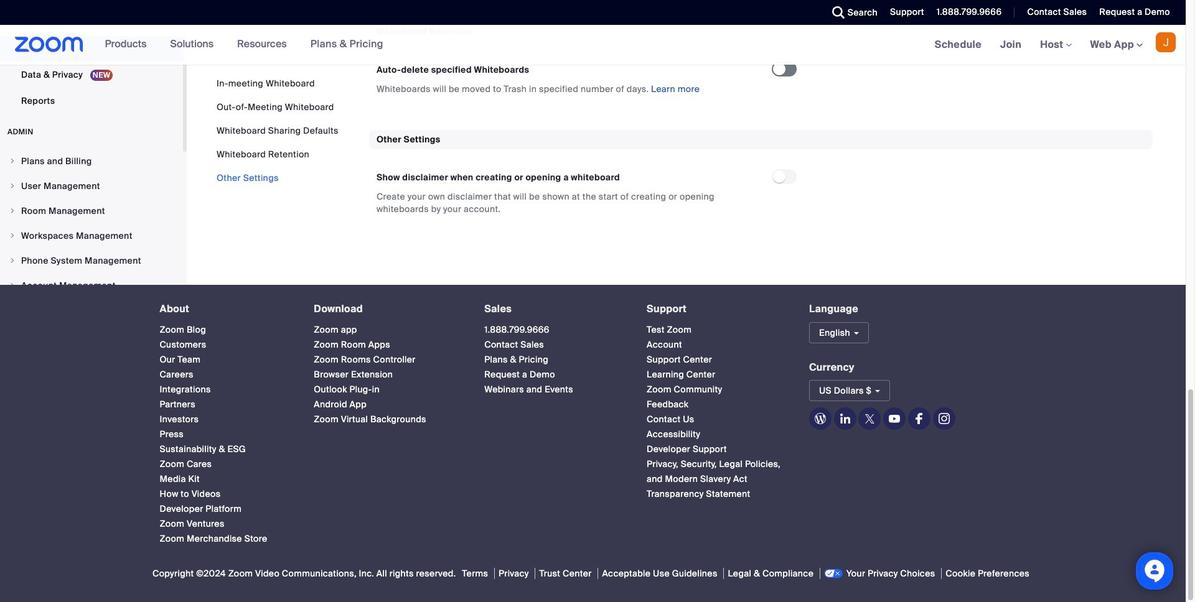 Task type: describe. For each thing, give the bounding box(es) containing it.
personal menu menu
[[0, 0, 183, 115]]

meetings navigation
[[926, 25, 1186, 65]]

2 right image from the top
[[9, 182, 16, 190]]

2 menu item from the top
[[0, 174, 183, 198]]

4 right image from the top
[[9, 232, 16, 240]]

3 right image from the top
[[9, 207, 16, 215]]

profile picture image
[[1156, 32, 1176, 52]]

3 heading from the left
[[485, 304, 625, 315]]

1 heading from the left
[[160, 304, 292, 315]]

1 right image from the top
[[9, 158, 16, 165]]

5 menu item from the top
[[0, 249, 183, 273]]

2 heading from the left
[[314, 304, 462, 315]]

4 menu item from the top
[[0, 224, 183, 248]]



Task type: vqa. For each thing, say whether or not it's contained in the screenshot.
WHITEBOARD RETENTION element
yes



Task type: locate. For each thing, give the bounding box(es) containing it.
other settings element
[[369, 130, 1153, 230]]

3 menu item from the top
[[0, 199, 183, 223]]

6 menu item from the top
[[0, 274, 183, 298]]

right image
[[9, 158, 16, 165], [9, 182, 16, 190], [9, 207, 16, 215], [9, 232, 16, 240], [9, 257, 16, 265], [9, 282, 16, 290]]

whiteboard retention element
[[369, 22, 1153, 110]]

5 right image from the top
[[9, 257, 16, 265]]

heading
[[160, 304, 292, 315], [314, 304, 462, 315], [485, 304, 625, 315], [647, 304, 787, 315]]

zoom logo image
[[15, 37, 83, 52]]

product information navigation
[[96, 25, 393, 65]]

banner
[[0, 25, 1186, 65]]

4 heading from the left
[[647, 304, 787, 315]]

menu item
[[0, 149, 183, 173], [0, 174, 183, 198], [0, 199, 183, 223], [0, 224, 183, 248], [0, 249, 183, 273], [0, 274, 183, 298]]

menu bar
[[217, 77, 339, 184]]

1 menu item from the top
[[0, 149, 183, 173]]

6 right image from the top
[[9, 282, 16, 290]]

admin menu menu
[[0, 149, 183, 324]]



